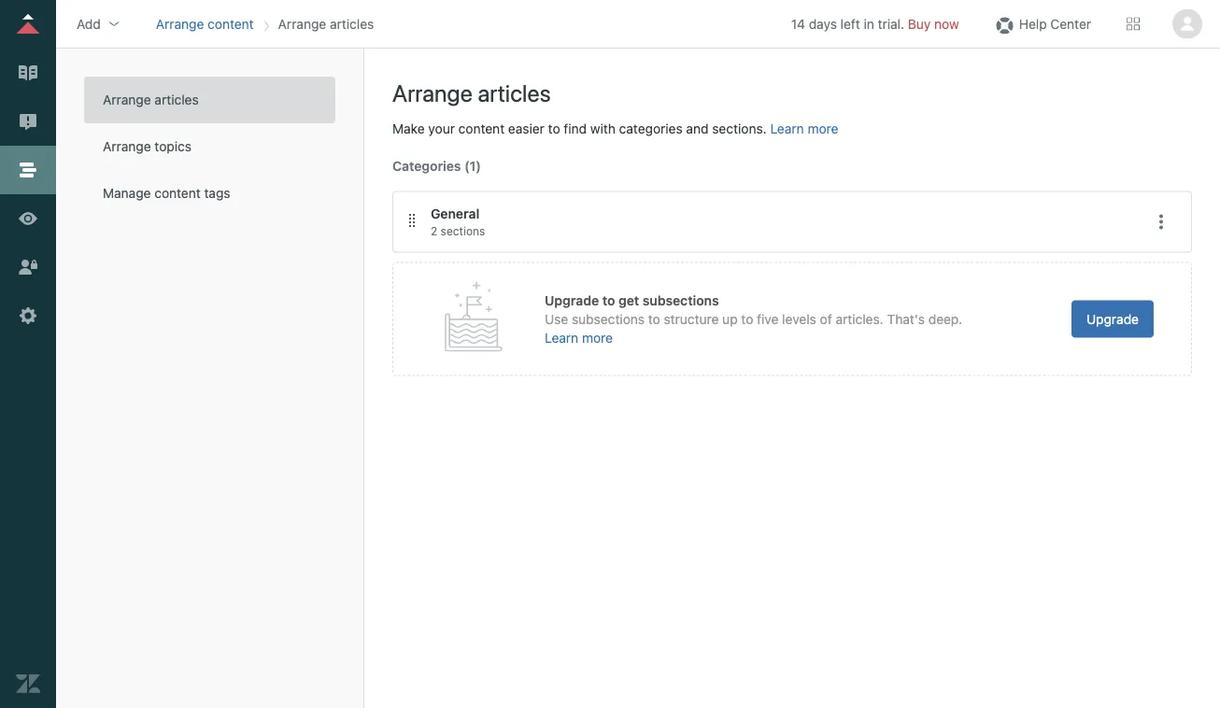 Task type: vqa. For each thing, say whether or not it's contained in the screenshot.
topmost +
no



Task type: locate. For each thing, give the bounding box(es) containing it.
trial.
[[878, 16, 905, 31]]

learn
[[771, 121, 805, 136], [545, 330, 579, 346]]

make your content easier to find with categories and sections. learn more
[[393, 121, 839, 136]]

upgrade button
[[1072, 301, 1154, 338]]

1 horizontal spatial more
[[808, 121, 839, 136]]

subsections up structure
[[643, 293, 719, 308]]

0 horizontal spatial learn
[[545, 330, 579, 346]]

topics
[[155, 139, 192, 154]]

arrange content link
[[156, 16, 254, 31]]

of
[[820, 311, 833, 327]]

customize design image
[[16, 207, 40, 231]]

that's
[[888, 311, 925, 327]]

0 horizontal spatial arrange articles
[[103, 92, 199, 107]]

your
[[428, 121, 455, 136]]

(1)
[[465, 158, 481, 174]]

0 vertical spatial upgrade
[[545, 293, 599, 308]]

1 vertical spatial more
[[582, 330, 613, 346]]

articles.
[[836, 311, 884, 327]]

user permissions image
[[16, 255, 40, 279]]

1 horizontal spatial upgrade
[[1087, 311, 1139, 327]]

content up (1)
[[459, 121, 505, 136]]

arrange articles
[[278, 16, 374, 31], [393, 79, 551, 107], [103, 92, 199, 107]]

five
[[757, 311, 779, 327]]

content up arrange articles link
[[208, 16, 254, 31]]

manage articles image
[[16, 61, 40, 85]]

1 horizontal spatial content
[[208, 16, 254, 31]]

settings image
[[16, 304, 40, 328]]

arrange topics
[[103, 139, 192, 154]]

help center
[[1020, 16, 1092, 31]]

upgrade inside upgrade to get subsections use subsections to structure up to five levels of articles. that's deep. learn more
[[545, 293, 599, 308]]

0 horizontal spatial more
[[582, 330, 613, 346]]

to left get at the top right of page
[[603, 293, 615, 308]]

0 vertical spatial more
[[808, 121, 839, 136]]

1 vertical spatial learn more link
[[545, 330, 613, 346]]

sections.
[[713, 121, 767, 136]]

left
[[841, 16, 861, 31]]

articles
[[330, 16, 374, 31], [478, 79, 551, 107], [155, 92, 199, 107]]

0 horizontal spatial learn more link
[[545, 330, 613, 346]]

manage content tags link
[[84, 170, 336, 217]]

learn more link
[[771, 121, 839, 136], [545, 330, 613, 346]]

learn inside upgrade to get subsections use subsections to structure up to five levels of articles. that's deep. learn more
[[545, 330, 579, 346]]

buy
[[908, 16, 931, 31]]

more
[[808, 121, 839, 136], [582, 330, 613, 346]]

navigation containing arrange content
[[152, 10, 378, 38]]

1 horizontal spatial learn more link
[[771, 121, 839, 136]]

upgrade inside button
[[1087, 311, 1139, 327]]

content for manage content tags
[[154, 186, 201, 201]]

arrange
[[156, 16, 204, 31], [278, 16, 326, 31], [393, 79, 473, 107], [103, 92, 151, 107], [103, 139, 151, 154]]

learn right sections.
[[771, 121, 805, 136]]

add button
[[71, 10, 127, 38]]

1 vertical spatial learn
[[545, 330, 579, 346]]

add
[[77, 16, 101, 31]]

14 days left in trial. buy now
[[791, 16, 960, 31]]

0 horizontal spatial content
[[154, 186, 201, 201]]

content
[[208, 16, 254, 31], [459, 121, 505, 136], [154, 186, 201, 201]]

2 vertical spatial content
[[154, 186, 201, 201]]

subsections
[[643, 293, 719, 308], [572, 311, 645, 327]]

0 horizontal spatial upgrade
[[545, 293, 599, 308]]

1 horizontal spatial learn
[[771, 121, 805, 136]]

center
[[1051, 16, 1092, 31]]

1 horizontal spatial arrange articles
[[278, 16, 374, 31]]

learn down "use"
[[545, 330, 579, 346]]

0 vertical spatial content
[[208, 16, 254, 31]]

easier
[[508, 121, 545, 136]]

1 vertical spatial upgrade
[[1087, 311, 1139, 327]]

navigation
[[152, 10, 378, 38]]

2 horizontal spatial arrange articles
[[393, 79, 551, 107]]

deep.
[[929, 311, 963, 327]]

upgrade
[[545, 293, 599, 308], [1087, 311, 1139, 327]]

more inside upgrade to get subsections use subsections to structure up to five levels of articles. that's deep. learn more
[[582, 330, 613, 346]]

learn more link down "use"
[[545, 330, 613, 346]]

to
[[548, 121, 560, 136], [603, 293, 615, 308], [649, 311, 661, 327], [742, 311, 754, 327]]

content left tags
[[154, 186, 201, 201]]

subsections down get at the top right of page
[[572, 311, 645, 327]]

2 horizontal spatial content
[[459, 121, 505, 136]]

zendesk image
[[16, 672, 40, 696]]

learn more link right sections.
[[771, 121, 839, 136]]

1 horizontal spatial articles
[[330, 16, 374, 31]]

1 vertical spatial content
[[459, 121, 505, 136]]

content for arrange content
[[208, 16, 254, 31]]

upgrade for upgrade to get subsections use subsections to structure up to five levels of articles. that's deep. learn more
[[545, 293, 599, 308]]

14
[[791, 16, 806, 31]]



Task type: describe. For each thing, give the bounding box(es) containing it.
upgrade to get subsections use subsections to structure up to five levels of articles. that's deep. learn more
[[545, 293, 963, 346]]

days
[[809, 16, 837, 31]]

manage content tags
[[103, 186, 230, 201]]

arrange content
[[156, 16, 254, 31]]

help
[[1020, 16, 1047, 31]]

2 horizontal spatial articles
[[478, 79, 551, 107]]

manage
[[103, 186, 151, 201]]

0 vertical spatial subsections
[[643, 293, 719, 308]]

0 vertical spatial learn more link
[[771, 121, 839, 136]]

categories
[[393, 158, 461, 174]]

arrange for arrange topics link on the left
[[103, 139, 151, 154]]

1 vertical spatial subsections
[[572, 311, 645, 327]]

get
[[619, 293, 640, 308]]

arrange articles link
[[84, 77, 336, 123]]

arrange articles inside navigation
[[278, 16, 374, 31]]

zendesk products image
[[1127, 17, 1140, 30]]

up
[[723, 311, 738, 327]]

general 2 sections
[[431, 206, 485, 238]]

structure
[[664, 311, 719, 327]]

use
[[545, 311, 569, 327]]

sections
[[441, 225, 485, 238]]

moderate content image
[[16, 109, 40, 134]]

help center button
[[988, 10, 1097, 38]]

upgrade for upgrade
[[1087, 311, 1139, 327]]

2
[[431, 225, 438, 238]]

0 horizontal spatial articles
[[155, 92, 199, 107]]

make
[[393, 121, 425, 136]]

arrange topics link
[[84, 123, 336, 170]]

0 vertical spatial learn
[[771, 121, 805, 136]]

categories
[[619, 121, 683, 136]]

with
[[591, 121, 616, 136]]

arrange for arrange articles link
[[103, 92, 151, 107]]

tags
[[204, 186, 230, 201]]

arrange for arrange content link
[[156, 16, 204, 31]]

to right up
[[742, 311, 754, 327]]

general
[[431, 206, 480, 222]]

arrange content image
[[16, 158, 40, 182]]

categories (1)
[[393, 158, 481, 174]]

levels
[[783, 311, 817, 327]]

and
[[687, 121, 709, 136]]

now
[[935, 16, 960, 31]]

to left structure
[[649, 311, 661, 327]]

find
[[564, 121, 587, 136]]

in
[[864, 16, 875, 31]]

to left find
[[548, 121, 560, 136]]



